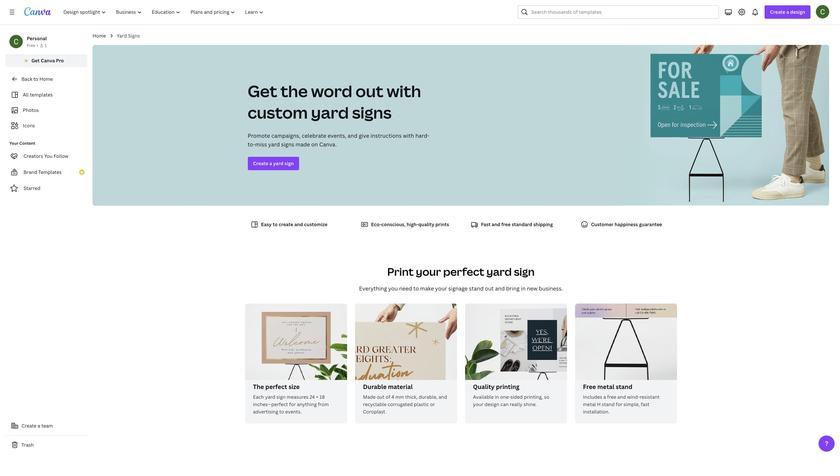 Task type: vqa. For each thing, say whether or not it's contained in the screenshot.
third group from right
no



Task type: describe. For each thing, give the bounding box(es) containing it.
free inside free metal stand includes a free and wind-resistant metal h stand for simple, fast installation.
[[608, 394, 617, 401]]

create for create a design
[[771, 9, 786, 15]]

yard inside create a yard sign "link"
[[273, 160, 284, 167]]

yard inside the perfect size each yard sign measures 24 × 18 inches—perfect for anything from advertising to events.
[[265, 394, 276, 401]]

anything
[[297, 402, 317, 408]]

create a yard sign link
[[248, 157, 299, 171]]

create a yard sign
[[253, 160, 294, 167]]

measures
[[287, 394, 309, 401]]

available
[[473, 394, 494, 401]]

to right back
[[33, 76, 38, 82]]

durable,
[[419, 394, 438, 401]]

1 vertical spatial metal
[[584, 402, 597, 408]]

get the word out with custom yard signs image
[[615, 45, 830, 206]]

photos link
[[9, 104, 83, 117]]

content
[[19, 141, 35, 146]]

creators
[[23, 153, 43, 159]]

quality
[[419, 222, 435, 228]]

new
[[527, 285, 538, 293]]

18
[[320, 394, 325, 401]]

quality printing image
[[465, 304, 567, 381]]

create for create a yard sign
[[253, 160, 268, 167]]

1
[[45, 43, 47, 48]]

make
[[421, 285, 434, 293]]

free metal stand includes a free and wind-resistant metal h stand for simple, fast installation.
[[584, 383, 660, 416]]

with inside promote campaigns, celebrate events, and give instructions with hard- to-miss yard signs made on canva.
[[403, 132, 414, 140]]

prints
[[436, 222, 449, 228]]

canva.
[[320, 141, 337, 148]]

plastic
[[414, 402, 429, 408]]

eco-conscious, high-quality prints
[[371, 222, 449, 228]]

follow
[[54, 153, 69, 159]]

fast and free standard shipping
[[482, 222, 553, 228]]

high-
[[407, 222, 419, 228]]

includes
[[584, 394, 603, 401]]

a for design
[[787, 9, 790, 15]]

fast
[[641, 402, 650, 408]]

customize
[[304, 222, 328, 228]]

or
[[431, 402, 435, 408]]

print
[[388, 265, 414, 279]]

perfect inside the perfect size each yard sign measures 24 × 18 inches—perfect for anything from advertising to events.
[[266, 383, 287, 391]]

signs
[[128, 33, 140, 39]]

promote
[[248, 132, 270, 140]]

top level navigation element
[[59, 5, 270, 19]]

fast
[[482, 222, 491, 228]]

printing
[[496, 383, 520, 391]]

durable material image
[[355, 304, 457, 381]]

create a team
[[21, 423, 53, 430]]

free for •
[[27, 43, 35, 48]]

to right 'easy'
[[273, 222, 278, 228]]

brand templates link
[[5, 166, 87, 179]]

back to home
[[21, 76, 53, 82]]

Search search field
[[532, 6, 715, 18]]

recyclable
[[363, 402, 387, 408]]

trash
[[21, 442, 34, 449]]

and inside durable material made out of 4 mm thick, durable, and recyclable corrugated plastic or coroplast.
[[439, 394, 448, 401]]

give
[[359, 132, 370, 140]]

create a team button
[[5, 420, 87, 433]]

a inside free metal stand includes a free and wind-resistant metal h stand for simple, fast installation.
[[604, 394, 607, 401]]

so
[[545, 394, 550, 401]]

printing,
[[524, 394, 543, 401]]

customer happiness guarantee
[[592, 222, 663, 228]]

starred link
[[5, 182, 87, 195]]

celebrate
[[302, 132, 327, 140]]

custom
[[248, 102, 308, 124]]

happiness
[[615, 222, 639, 228]]

really
[[510, 402, 523, 408]]

with inside get the word out with custom yard signs
[[387, 80, 422, 102]]

campaigns,
[[272, 132, 301, 140]]

yard inside get the word out with custom yard signs
[[311, 102, 349, 124]]

in inside quality printing available in one-sided printing, so your design can really shine.
[[495, 394, 499, 401]]

free for metal
[[584, 383, 597, 391]]

a for yard
[[270, 160, 272, 167]]

the perfect size image
[[245, 304, 347, 381]]

need
[[400, 285, 412, 293]]

made
[[296, 141, 310, 148]]

create a design
[[771, 9, 806, 15]]

templates
[[30, 92, 53, 98]]

1 vertical spatial your
[[436, 285, 447, 293]]

bring
[[507, 285, 520, 293]]

1 horizontal spatial metal
[[598, 383, 615, 391]]

4
[[392, 394, 395, 401]]

for inside the perfect size each yard sign measures 24 × 18 inches—perfect for anything from advertising to events.
[[289, 402, 296, 408]]

yard signs
[[117, 33, 140, 39]]

24
[[310, 394, 315, 401]]

design inside dropdown button
[[791, 9, 806, 15]]

creators you follow link
[[5, 150, 87, 163]]

all
[[23, 92, 29, 98]]

sign inside the perfect size each yard sign measures 24 × 18 inches—perfect for anything from advertising to events.
[[277, 394, 286, 401]]

yard
[[117, 33, 127, 39]]

brand templates
[[23, 169, 62, 176]]

of
[[386, 394, 391, 401]]

guarantee
[[640, 222, 663, 228]]

0 vertical spatial your
[[416, 265, 441, 279]]

0 vertical spatial perfect
[[444, 265, 485, 279]]

material
[[388, 383, 413, 391]]

photos
[[23, 107, 39, 113]]

advertising
[[253, 409, 278, 416]]

to-
[[248, 141, 255, 148]]

durable
[[363, 383, 387, 391]]

icons
[[23, 123, 35, 129]]

standard
[[512, 222, 533, 228]]

shipping
[[534, 222, 553, 228]]

to inside the perfect size each yard sign measures 24 × 18 inches—perfect for anything from advertising to events.
[[280, 409, 284, 416]]

canva
[[41, 57, 55, 64]]

your inside quality printing available in one-sided printing, so your design can really shine.
[[473, 402, 484, 408]]

simple,
[[624, 402, 640, 408]]

your content
[[9, 141, 35, 146]]



Task type: locate. For each thing, give the bounding box(es) containing it.
mm
[[396, 394, 404, 401]]

and left give
[[348, 132, 358, 140]]

sided
[[511, 394, 523, 401]]

home left yard
[[93, 33, 106, 39]]

a inside "link"
[[270, 160, 272, 167]]

0 horizontal spatial metal
[[584, 402, 597, 408]]

yard right miss
[[268, 141, 280, 148]]

1 horizontal spatial free
[[584, 383, 597, 391]]

create a design button
[[765, 5, 811, 19]]

events,
[[328, 132, 347, 140]]

and right fast
[[492, 222, 501, 228]]

in left one-
[[495, 394, 499, 401]]

get inside get the word out with custom yard signs
[[248, 80, 278, 102]]

1 vertical spatial free
[[608, 394, 617, 401]]

durable material made out of 4 mm thick, durable, and recyclable corrugated plastic or coroplast.
[[363, 383, 448, 416]]

metal up the includes
[[598, 383, 615, 391]]

pro
[[56, 57, 64, 64]]

and inside promote campaigns, celebrate events, and give instructions with hard- to-miss yard signs made on canva.
[[348, 132, 358, 140]]

0 vertical spatial signs
[[352, 102, 392, 124]]

0 vertical spatial get
[[31, 57, 40, 64]]

the
[[281, 80, 308, 102]]

1 vertical spatial sign
[[514, 265, 535, 279]]

for inside free metal stand includes a free and wind-resistant metal h stand for simple, fast installation.
[[616, 402, 623, 408]]

your down available
[[473, 402, 484, 408]]

1 horizontal spatial signs
[[352, 102, 392, 124]]

1 horizontal spatial free
[[608, 394, 617, 401]]

and left wind-
[[618, 394, 627, 401]]

business.
[[539, 285, 563, 293]]

can
[[501, 402, 509, 408]]

None search field
[[518, 5, 720, 19]]

0 vertical spatial design
[[791, 9, 806, 15]]

2 vertical spatial stand
[[602, 402, 615, 408]]

yard up inches—perfect at bottom
[[265, 394, 276, 401]]

0 vertical spatial metal
[[598, 383, 615, 391]]

0 horizontal spatial design
[[485, 402, 500, 408]]

on
[[312, 141, 318, 148]]

2 horizontal spatial create
[[771, 9, 786, 15]]

2 vertical spatial sign
[[277, 394, 286, 401]]

free metal stand image
[[576, 304, 678, 381]]

all templates
[[23, 92, 53, 98]]

hard-
[[416, 132, 430, 140]]

all templates link
[[9, 89, 83, 101]]

0 horizontal spatial perfect
[[266, 383, 287, 391]]

0 horizontal spatial get
[[31, 57, 40, 64]]

1 vertical spatial get
[[248, 80, 278, 102]]

promote campaigns, celebrate events, and give instructions with hard- to-miss yard signs made on canva.
[[248, 132, 430, 148]]

0 horizontal spatial for
[[289, 402, 296, 408]]

h
[[598, 402, 601, 408]]

back
[[21, 76, 32, 82]]

0 horizontal spatial create
[[21, 423, 37, 430]]

1 horizontal spatial design
[[791, 9, 806, 15]]

0 vertical spatial in
[[521, 285, 526, 293]]

yard inside promote campaigns, celebrate events, and give instructions with hard- to-miss yard signs made on canva.
[[268, 141, 280, 148]]

free left standard in the right of the page
[[502, 222, 511, 228]]

0 horizontal spatial in
[[495, 394, 499, 401]]

yard up events,
[[311, 102, 349, 124]]

out for get the word out with custom yard signs
[[356, 80, 384, 102]]

with
[[387, 80, 422, 102], [403, 132, 414, 140]]

get
[[31, 57, 40, 64], [248, 80, 278, 102]]

1 horizontal spatial get
[[248, 80, 278, 102]]

get the word out with custom yard signs
[[248, 80, 422, 124]]

1 vertical spatial signs
[[281, 141, 294, 148]]

trash link
[[5, 439, 87, 452]]

1 horizontal spatial create
[[253, 160, 268, 167]]

conscious,
[[382, 222, 406, 228]]

made
[[363, 394, 376, 401]]

1 vertical spatial home
[[39, 76, 53, 82]]

create for create a team
[[21, 423, 37, 430]]

you
[[389, 285, 398, 293]]

signs up give
[[352, 102, 392, 124]]

1 horizontal spatial home
[[93, 33, 106, 39]]

1 vertical spatial create
[[253, 160, 268, 167]]

yard down campaigns,
[[273, 160, 284, 167]]

out inside get the word out with custom yard signs
[[356, 80, 384, 102]]

for up events.
[[289, 402, 296, 408]]

customer
[[592, 222, 614, 228]]

sign inside "link"
[[285, 160, 294, 167]]

quality printing available in one-sided printing, so your design can really shine.
[[473, 383, 550, 408]]

0 vertical spatial sign
[[285, 160, 294, 167]]

0 vertical spatial home
[[93, 33, 106, 39]]

stand right h
[[602, 402, 615, 408]]

christina overa image
[[817, 5, 830, 18]]

1 vertical spatial with
[[403, 132, 414, 140]]

quality
[[473, 383, 495, 391]]

and inside free metal stand includes a free and wind-resistant metal h stand for simple, fast installation.
[[618, 394, 627, 401]]

free inside free metal stand includes a free and wind-resistant metal h stand for simple, fast installation.
[[584, 383, 597, 391]]

0 vertical spatial free
[[502, 222, 511, 228]]

a for team
[[38, 423, 40, 430]]

•
[[37, 43, 38, 48]]

personal
[[27, 35, 47, 42]]

sign up inches—perfect at bottom
[[277, 394, 286, 401]]

a inside button
[[38, 423, 40, 430]]

1 horizontal spatial in
[[521, 285, 526, 293]]

create inside dropdown button
[[771, 9, 786, 15]]

get left canva
[[31, 57, 40, 64]]

perfect up everything you need to make your signage stand out and bring in new business.
[[444, 265, 485, 279]]

the
[[253, 383, 264, 391]]

home
[[93, 33, 106, 39], [39, 76, 53, 82]]

signs inside promote campaigns, celebrate events, and give instructions with hard- to-miss yard signs made on canva.
[[281, 141, 294, 148]]

2 vertical spatial your
[[473, 402, 484, 408]]

wind-
[[628, 394, 640, 401]]

stand up wind-
[[616, 383, 633, 391]]

2 horizontal spatial stand
[[616, 383, 633, 391]]

and left the bring
[[496, 285, 505, 293]]

1 vertical spatial out
[[485, 285, 494, 293]]

print your perfect yard sign
[[388, 265, 535, 279]]

everything you need to make your signage stand out and bring in new business.
[[359, 285, 563, 293]]

starred
[[23, 185, 40, 192]]

templates
[[38, 169, 62, 176]]

a inside dropdown button
[[787, 9, 790, 15]]

home up all templates link
[[39, 76, 53, 82]]

and right create
[[295, 222, 303, 228]]

2 vertical spatial create
[[21, 423, 37, 430]]

icons link
[[9, 120, 83, 132]]

1 vertical spatial perfect
[[266, 383, 287, 391]]

home link
[[93, 32, 106, 40]]

brand
[[23, 169, 37, 176]]

inches—perfect
[[253, 402, 288, 408]]

create inside "link"
[[253, 160, 268, 167]]

stand
[[469, 285, 484, 293], [616, 383, 633, 391], [602, 402, 615, 408]]

your right make
[[436, 285, 447, 293]]

get for get canva pro
[[31, 57, 40, 64]]

create
[[771, 9, 786, 15], [253, 160, 268, 167], [21, 423, 37, 430]]

your
[[9, 141, 18, 146]]

in left new
[[521, 285, 526, 293]]

for left "simple,"
[[616, 402, 623, 408]]

everything
[[359, 285, 387, 293]]

get for get the word out with custom yard signs
[[248, 80, 278, 102]]

1 horizontal spatial stand
[[602, 402, 615, 408]]

0 horizontal spatial signs
[[281, 141, 294, 148]]

1 for from the left
[[289, 402, 296, 408]]

signs down campaigns,
[[281, 141, 294, 148]]

1 horizontal spatial perfect
[[444, 265, 485, 279]]

to right need
[[414, 285, 419, 293]]

you
[[44, 153, 53, 159]]

metal down the includes
[[584, 402, 597, 408]]

free right the includes
[[608, 394, 617, 401]]

0 horizontal spatial stand
[[469, 285, 484, 293]]

sign
[[285, 160, 294, 167], [514, 265, 535, 279], [277, 394, 286, 401]]

and right the durable,
[[439, 394, 448, 401]]

the perfect size each yard sign measures 24 × 18 inches—perfect for anything from advertising to events.
[[253, 383, 329, 416]]

out for durable material made out of 4 mm thick, durable, and recyclable corrugated plastic or coroplast.
[[377, 394, 385, 401]]

0 vertical spatial create
[[771, 9, 786, 15]]

1 horizontal spatial for
[[616, 402, 623, 408]]

free left •
[[27, 43, 35, 48]]

perfect right the
[[266, 383, 287, 391]]

2 for from the left
[[616, 402, 623, 408]]

sign up new
[[514, 265, 535, 279]]

sign down campaigns,
[[285, 160, 294, 167]]

×
[[316, 394, 319, 401]]

0 horizontal spatial free
[[27, 43, 35, 48]]

word
[[311, 80, 353, 102]]

1 vertical spatial design
[[485, 402, 500, 408]]

signs inside get the word out with custom yard signs
[[352, 102, 392, 124]]

one-
[[501, 394, 511, 401]]

coroplast.
[[363, 409, 387, 416]]

signs
[[352, 102, 392, 124], [281, 141, 294, 148]]

0 horizontal spatial home
[[39, 76, 53, 82]]

free up the includes
[[584, 383, 597, 391]]

0 vertical spatial stand
[[469, 285, 484, 293]]

create inside button
[[21, 423, 37, 430]]

team
[[41, 423, 53, 430]]

resistant
[[640, 394, 660, 401]]

free •
[[27, 43, 38, 48]]

design down available
[[485, 402, 500, 408]]

in
[[521, 285, 526, 293], [495, 394, 499, 401]]

for
[[289, 402, 296, 408], [616, 402, 623, 408]]

a
[[787, 9, 790, 15], [270, 160, 272, 167], [604, 394, 607, 401], [38, 423, 40, 430]]

easy
[[261, 222, 272, 228]]

corrugated
[[388, 402, 413, 408]]

get canva pro button
[[5, 54, 87, 67]]

eco-
[[371, 222, 382, 228]]

0 horizontal spatial free
[[502, 222, 511, 228]]

1 vertical spatial free
[[584, 383, 597, 391]]

yard up the bring
[[487, 265, 512, 279]]

to left events.
[[280, 409, 284, 416]]

get inside button
[[31, 57, 40, 64]]

create
[[279, 222, 293, 228]]

design left christina overa icon
[[791, 9, 806, 15]]

2 vertical spatial out
[[377, 394, 385, 401]]

0 vertical spatial with
[[387, 80, 422, 102]]

to
[[33, 76, 38, 82], [273, 222, 278, 228], [414, 285, 419, 293], [280, 409, 284, 416]]

your up make
[[416, 265, 441, 279]]

1 vertical spatial in
[[495, 394, 499, 401]]

signage
[[449, 285, 468, 293]]

1 vertical spatial stand
[[616, 383, 633, 391]]

0 vertical spatial out
[[356, 80, 384, 102]]

0 vertical spatial free
[[27, 43, 35, 48]]

out inside durable material made out of 4 mm thick, durable, and recyclable corrugated plastic or coroplast.
[[377, 394, 385, 401]]

stand right signage at the right
[[469, 285, 484, 293]]

creators you follow
[[23, 153, 69, 159]]

get left 'the'
[[248, 80, 278, 102]]

design inside quality printing available in one-sided printing, so your design can really shine.
[[485, 402, 500, 408]]



